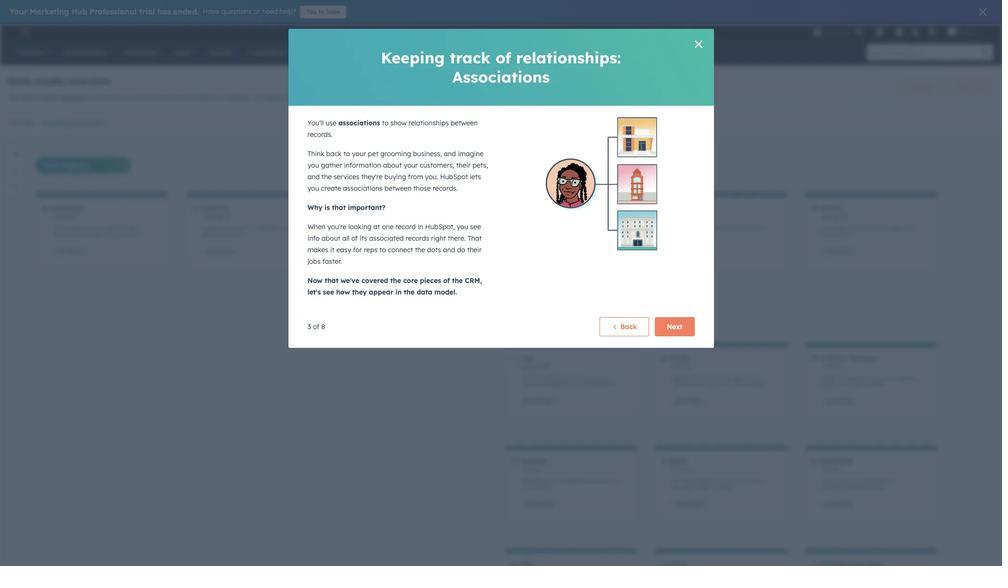 Task type: locate. For each thing, give the bounding box(es) containing it.
with, for contacts
[[247, 226, 257, 231]]

customers inside capture emails that are sent directly to your customers and log them to a record's timeline.
[[671, 382, 693, 388]]

core
[[403, 277, 418, 285]]

has
[[157, 7, 171, 16]]

from right created
[[392, 226, 402, 231]]

with left contacts.
[[821, 232, 830, 238]]

0 horizontal spatial 3
[[202, 214, 204, 220]]

upgrade image
[[813, 28, 822, 37]]

we've
[[341, 277, 360, 285]]

1 horizontal spatial track
[[707, 225, 718, 231]]

0 records for meetings
[[521, 467, 542, 473]]

1 vertical spatial associations
[[343, 184, 383, 193]]

through down messages
[[872, 375, 888, 381]]

to inside capture any communications sent to customers through postal mail.
[[895, 479, 899, 484]]

2 vertical spatial information
[[730, 479, 754, 484]]

track up data.
[[450, 48, 491, 67]]

information up customer.
[[730, 479, 754, 484]]

close image
[[979, 8, 987, 16], [695, 40, 703, 48]]

them inside capture phone calls between you and your customer and log them to a record's timeline.
[[559, 382, 570, 388]]

any
[[708, 479, 716, 484], [839, 479, 847, 484]]

records inside when you're looking at one record in hubspot, you see info about all of its associated records right there. that makes it easy for reps to connect the dots and do their jobs faster.
[[406, 234, 429, 243]]

1 vertical spatial records.
[[433, 184, 458, 193]]

view details button down used
[[521, 500, 556, 510]]

0 records for notes
[[671, 467, 692, 473]]

0 horizontal spatial timeline.
[[599, 382, 616, 388]]

records.
[[308, 130, 333, 139], [433, 184, 458, 193]]

0 records
[[521, 364, 543, 370], [671, 364, 692, 370], [821, 364, 842, 370], [521, 467, 542, 473], [671, 467, 692, 473], [821, 467, 842, 473]]

1 vertical spatial is
[[616, 226, 620, 231]]

you left import,
[[303, 93, 314, 102]]

1 horizontal spatial commonly
[[258, 226, 280, 231]]

issues
[[361, 226, 373, 231]]

1 horizontal spatial are
[[541, 479, 548, 484]]

1 1 from the left
[[51, 214, 54, 220]]

view details for linkedin messages
[[826, 399, 852, 404]]

2 horizontal spatial called
[[544, 232, 556, 238]]

commonly down businesses
[[51, 232, 74, 238]]

0 horizontal spatial with,
[[105, 226, 115, 231]]

between inside to show relationships between records.
[[451, 119, 478, 127]]

2 which from the left
[[603, 226, 615, 231]]

sent right messages
[[862, 375, 871, 381]]

the for the people you work with, commonly called leads or customers.
[[202, 226, 209, 231]]

of inside keeping track of relationships: associations
[[496, 48, 511, 67]]

keeping
[[381, 48, 445, 67]]

you inside 'the businesses you work with, which are commonly called accounts or organizations.'
[[84, 226, 92, 231]]

capture for calls
[[521, 376, 538, 381]]

reps
[[364, 246, 378, 254]]

1 for companies
[[51, 214, 54, 220]]

2 vertical spatial in
[[396, 288, 402, 297]]

0 records for emails
[[671, 364, 692, 370]]

0 records up meetings are used to capture interactions with your customers.
[[521, 467, 542, 473]]

Search HubSpot search field
[[867, 44, 985, 61]]

2 horizontal spatial between
[[564, 376, 582, 381]]

details down messages
[[837, 399, 852, 404]]

now
[[308, 277, 323, 285]]

import link
[[898, 80, 942, 95]]

capture inside capture any communications sent to customers through postal mail.
[[821, 479, 838, 484]]

1 vertical spatial their
[[467, 246, 482, 254]]

your inside capture emails that are sent directly to your customers and log them to a record's timeline.
[[755, 375, 764, 381]]

records down calls at the right bottom
[[525, 364, 543, 370]]

opportunity.
[[564, 232, 590, 238]]

hub
[[71, 7, 87, 16]]

work for companies
[[93, 226, 104, 231]]

search image
[[982, 49, 989, 56]]

2 with, from the left
[[247, 226, 257, 231]]

view down leads
[[206, 248, 217, 254]]

you right extra
[[756, 479, 763, 484]]

capture inside capture emails that are sent directly to your customers and log them to a record's timeline.
[[671, 375, 688, 381]]

capture messages sent through linkedin and log them to a record's timeline.
[[821, 375, 918, 388]]

about down add
[[697, 485, 709, 491]]

meetings inside meetings are used to capture interactions with your customers.
[[521, 479, 540, 484]]

model.
[[435, 288, 457, 297]]

0 vertical spatial through
[[872, 375, 888, 381]]

view details down capture any communications sent to customers through postal mail.
[[826, 502, 852, 507]]

capture left emails
[[671, 375, 688, 381]]

view for quotes
[[826, 248, 836, 254]]

their down that
[[467, 246, 482, 254]]

information inside think back to your pet grooming business, and imagine you gather information about your customers, their pets, and the services they're buying from you. hubspot lets you create associations between those records.
[[344, 161, 381, 170]]

1 vertical spatial associated
[[369, 234, 404, 243]]

use
[[671, 225, 679, 231], [821, 226, 829, 231], [671, 479, 679, 484]]

2 records
[[352, 214, 374, 220]]

see right let's
[[323, 288, 334, 297]]

customers. down people
[[220, 232, 243, 238]]

you up there.
[[457, 223, 468, 231]]

through down the communications at the right
[[844, 485, 861, 491]]

1 record link
[[51, 214, 71, 220], [821, 214, 841, 220]]

2 work from the left
[[235, 226, 245, 231]]

0 records for linkedin messages
[[821, 364, 842, 370]]

1 horizontal spatial record
[[396, 223, 416, 231]]

0 horizontal spatial is
[[325, 203, 330, 212]]

1 horizontal spatial information
[[730, 479, 754, 484]]

1 record for quotes
[[821, 214, 841, 220]]

1 horizontal spatial between
[[451, 119, 478, 127]]

is
[[325, 203, 330, 212], [616, 226, 620, 231]]

work inside the people you work with, commonly called leads or customers.
[[235, 226, 245, 231]]

the down data in the left of the page
[[8, 93, 19, 102]]

zoom in image
[[13, 152, 18, 157]]

between for capture phone calls between you and your customer and log them to a record's timeline.
[[564, 376, 582, 381]]

customers down the postal
[[821, 485, 843, 491]]

details for linkedin messages
[[837, 399, 852, 404]]

2 horizontal spatial information
[[864, 226, 889, 231]]

view down wrote at the bottom right
[[676, 502, 686, 507]]

1 1 record link from the left
[[51, 214, 71, 220]]

3 down contacts
[[202, 214, 204, 220]]

view down capture messages sent through linkedin and log them to a record's timeline.
[[826, 399, 836, 404]]

automate,
[[358, 93, 391, 102]]

to inside to show relationships between records.
[[382, 119, 389, 127]]

or inside use line items to track products associated to a deal or quote.
[[685, 232, 690, 238]]

tour
[[975, 83, 987, 91]]

view details button down messages
[[821, 397, 857, 406]]

1 vertical spatial about
[[322, 234, 340, 243]]

view details button for meetings
[[521, 500, 556, 510]]

music button
[[942, 24, 990, 39]]

1 horizontal spatial log
[[703, 382, 710, 388]]

view details down messages
[[826, 399, 852, 404]]

0 horizontal spatial associated
[[369, 234, 404, 243]]

view down businesses
[[56, 248, 67, 254]]

called left an
[[544, 232, 556, 238]]

between
[[451, 119, 478, 127], [385, 184, 412, 193], [564, 376, 582, 381]]

between down data.
[[451, 119, 478, 127]]

customers
[[671, 382, 693, 388], [821, 485, 843, 491]]

with right interactions
[[610, 479, 619, 484]]

2 1 record link from the left
[[821, 214, 841, 220]]

the issues created from a customer's request for help.
[[352, 226, 448, 238]]

0 horizontal spatial how
[[288, 93, 301, 102]]

view details button for calls
[[521, 397, 556, 406]]

1 vertical spatial customers
[[821, 485, 843, 491]]

0 vertical spatial records.
[[308, 130, 333, 139]]

details for contacts
[[218, 248, 233, 254]]

you inside capture phone calls between you and your customer and log them to a record's timeline.
[[583, 376, 591, 381]]

any down mail
[[839, 479, 847, 484]]

view for emails
[[676, 399, 686, 404]]

important?
[[348, 203, 386, 212]]

how down we've on the left of page
[[336, 288, 350, 297]]

see
[[470, 223, 481, 231], [323, 288, 334, 297]]

interactions
[[584, 479, 609, 484]]

details for tickets
[[368, 248, 383, 254]]

1 horizontal spatial 1 record link
[[821, 214, 841, 220]]

2 vertical spatial between
[[564, 376, 582, 381]]

2 1 from the left
[[821, 214, 823, 220]]

gather
[[321, 161, 342, 170]]

associated
[[739, 225, 762, 231], [369, 234, 404, 243]]

back button
[[600, 317, 649, 337]]

log inside capture emails that are sent directly to your customers and log them to a record's timeline.
[[703, 382, 710, 388]]

0 horizontal spatial any
[[708, 479, 716, 484]]

think
[[308, 150, 324, 158]]

appear
[[369, 288, 394, 297]]

are up organizations.
[[130, 226, 137, 231]]

0 vertical spatial with
[[821, 232, 830, 238]]

capture inside capture phone calls between you and your customer and log them to a record's timeline.
[[521, 376, 538, 381]]

between inside capture phone calls between you and your customer and log them to a record's timeline.
[[564, 376, 582, 381]]

details down help.
[[368, 248, 383, 254]]

0 vertical spatial associations
[[339, 119, 380, 127]]

0 horizontal spatial see
[[323, 288, 334, 297]]

dots
[[427, 246, 441, 254]]

there.
[[448, 234, 466, 243]]

the inside the people you work with, commonly called leads or customers.
[[202, 226, 209, 231]]

records down customer's
[[406, 234, 429, 243]]

1 vertical spatial information
[[864, 226, 889, 231]]

0 vertical spatial in
[[214, 93, 219, 102]]

records down tickets
[[356, 214, 374, 220]]

0 vertical spatial about
[[383, 161, 402, 170]]

1 horizontal spatial close image
[[979, 8, 987, 16]]

you down think
[[308, 161, 319, 170]]

the for the businesses you work with, which are commonly called accounts or organizations.
[[51, 226, 59, 231]]

view details down emails
[[676, 399, 702, 404]]

to inside use notes to add any extra information you wrote down about a customer.
[[693, 479, 697, 484]]

about up buying
[[383, 161, 402, 170]]

accounts
[[89, 232, 108, 238]]

need
[[262, 7, 278, 16]]

details
[[68, 248, 82, 254], [218, 248, 233, 254], [368, 248, 383, 254], [837, 248, 852, 254], [537, 399, 552, 404], [687, 399, 702, 404], [837, 399, 852, 404], [537, 502, 552, 507], [687, 502, 702, 507], [837, 502, 852, 507]]

is right why
[[325, 203, 330, 212]]

with, inside 'the businesses you work with, which are commonly called accounts or organizations.'
[[105, 226, 115, 231]]

calling icon button
[[851, 25, 868, 38]]

1 horizontal spatial record's
[[733, 382, 750, 388]]

dialog
[[288, 29, 714, 348]]

3 left 8
[[308, 323, 311, 331]]

1 vertical spatial that
[[325, 277, 339, 285]]

view details for postal mail
[[826, 502, 852, 507]]

report
[[407, 93, 427, 102]]

records
[[206, 214, 224, 220], [356, 214, 374, 220], [406, 234, 429, 243], [525, 364, 543, 370], [675, 364, 692, 370], [825, 364, 842, 370], [525, 467, 542, 473], [675, 467, 692, 473], [825, 467, 842, 473]]

records down notes
[[675, 467, 692, 473]]

0 horizontal spatial sent
[[722, 375, 731, 381]]

used
[[549, 479, 559, 484]]

0 horizontal spatial linkedin
[[820, 355, 848, 362]]

data model overview
[[8, 75, 111, 87]]

your
[[439, 93, 453, 102], [352, 150, 366, 158], [404, 161, 418, 170], [755, 375, 764, 381], [602, 376, 611, 381], [521, 485, 530, 491]]

records. down hubspot
[[433, 184, 458, 193]]

from up those
[[408, 173, 423, 181]]

0 horizontal spatial about
[[322, 234, 340, 243]]

0 for emails
[[671, 364, 674, 370]]

view for contacts
[[206, 248, 217, 254]]

fit view image
[[13, 184, 18, 190]]

3 records
[[202, 214, 224, 220]]

1 horizontal spatial with,
[[247, 226, 257, 231]]

2 horizontal spatial record
[[825, 214, 841, 220]]

0 vertical spatial all
[[70, 119, 78, 127]]

0 for notes
[[671, 467, 674, 473]]

the left revenue on the right of the page
[[521, 226, 528, 231]]

those
[[414, 184, 431, 193]]

see inside now that we've covered the core pieces of the crm, let's see how they appear in the data model.
[[323, 288, 334, 297]]

in left hubspot.
[[214, 93, 219, 102]]

0 vertical spatial between
[[451, 119, 478, 127]]

2 horizontal spatial them
[[829, 382, 840, 388]]

0 horizontal spatial with
[[610, 479, 619, 484]]

details for quotes
[[837, 248, 852, 254]]

use inside use quotes to share information and pricing with contacts.
[[821, 226, 829, 231]]

2 any from the left
[[839, 479, 847, 484]]

commonly left when
[[258, 226, 280, 231]]

view details button for companies
[[51, 247, 87, 256]]

1 vertical spatial for
[[353, 246, 362, 254]]

let's
[[308, 288, 321, 297]]

looking
[[348, 223, 372, 231]]

2 horizontal spatial data
[[417, 288, 433, 297]]

the left crm,
[[452, 277, 463, 285]]

is inside the revenue connected to a company, which is commonly called an opportunity.
[[616, 226, 620, 231]]

import,
[[316, 93, 339, 102]]

of inside now that we've covered the core pieces of the crm, let's see how they appear in the data model.
[[443, 277, 450, 285]]

1 vertical spatial how
[[336, 288, 350, 297]]

are left used
[[541, 479, 548, 484]]

records. inside think back to your pet grooming business, and imagine you gather information about your customers, their pets, and the services they're buying from you. hubspot lets you create associations between those records.
[[433, 184, 458, 193]]

capture up customer
[[521, 376, 538, 381]]

1 horizontal spatial any
[[839, 479, 847, 484]]

1 record link down the companies
[[51, 214, 71, 220]]

through inside capture messages sent through linkedin and log them to a record's timeline.
[[872, 375, 888, 381]]

view details down its
[[357, 248, 383, 254]]

between down buying
[[385, 184, 412, 193]]

meetings for meetings are used to capture interactions with your customers.
[[521, 479, 540, 484]]

2 horizontal spatial about
[[697, 485, 709, 491]]

or inside 'your marketing hub professional trial has ended. have questions or need help?'
[[254, 7, 260, 16]]

settings image
[[912, 28, 920, 37]]

0 horizontal spatial from
[[392, 226, 402, 231]]

0 vertical spatial information
[[344, 161, 381, 170]]

with, for companies
[[105, 226, 115, 231]]

1 which from the left
[[116, 226, 128, 231]]

view details down businesses
[[56, 248, 82, 254]]

1 down the quotes
[[821, 214, 823, 220]]

2 vertical spatial that
[[704, 375, 713, 381]]

1 1 record from the left
[[51, 214, 71, 220]]

record down the companies
[[56, 214, 71, 220]]

data right structure
[[197, 93, 212, 102]]

the for the data model represents the way you store and structure data in hubspot. it impacts how you import, view, automate, and report on your data.
[[8, 93, 19, 102]]

have
[[203, 7, 219, 16]]

crm,
[[465, 277, 482, 285]]

1 horizontal spatial from
[[408, 173, 423, 181]]

0 for linkedin messages
[[821, 364, 824, 370]]

track inside keeping track of relationships: associations
[[450, 48, 491, 67]]

1 vertical spatial between
[[385, 184, 412, 193]]

with, right people
[[247, 226, 257, 231]]

0
[[521, 364, 524, 370], [671, 364, 674, 370], [821, 364, 824, 370], [521, 467, 524, 473], [671, 467, 674, 473], [821, 467, 824, 473]]

the
[[8, 93, 19, 102], [51, 226, 59, 231], [202, 226, 209, 231], [352, 226, 359, 231], [521, 226, 528, 231]]

1 horizontal spatial them
[[711, 382, 722, 388]]

2 horizontal spatial in
[[418, 223, 424, 231]]

1 horizontal spatial sent
[[862, 375, 871, 381]]

and inside capture messages sent through linkedin and log them to a record's timeline.
[[910, 375, 918, 381]]

2 horizontal spatial record's
[[850, 382, 867, 388]]

1 work from the left
[[93, 226, 104, 231]]

0 vertical spatial from
[[408, 173, 423, 181]]

record for companies
[[56, 214, 71, 220]]

to
[[319, 8, 324, 15], [382, 119, 389, 127], [344, 150, 350, 158], [701, 225, 706, 231], [764, 225, 768, 231], [571, 226, 575, 231], [846, 226, 850, 231], [380, 246, 386, 254], [749, 375, 754, 381], [723, 382, 728, 388], [841, 382, 845, 388], [571, 382, 575, 388], [561, 479, 565, 484], [693, 479, 697, 484], [895, 479, 899, 484]]

any right add
[[708, 479, 716, 484]]

0 horizontal spatial are
[[130, 226, 137, 231]]

linkedin
[[820, 355, 848, 362], [890, 375, 908, 381]]

1 horizontal spatial records.
[[433, 184, 458, 193]]

that right emails
[[704, 375, 713, 381]]

use inside use notes to add any extra information you wrote down about a customer.
[[671, 479, 679, 484]]

view details down used
[[525, 502, 552, 507]]

menu
[[812, 24, 991, 39]]

filter
[[8, 118, 24, 127]]

view details down the down
[[676, 502, 702, 507]]

products
[[719, 225, 738, 231]]

view details button for linkedin messages
[[821, 397, 857, 406]]

commonly inside the revenue connected to a company, which is commonly called an opportunity.
[[521, 232, 543, 238]]

view details button for tickets
[[352, 247, 388, 256]]

records up meetings are used to capture interactions with your customers.
[[525, 467, 542, 473]]

view details for contacts
[[206, 248, 233, 254]]

record's inside capture phone calls between you and your customer and log them to a record's timeline.
[[581, 382, 597, 388]]

which up organizations.
[[116, 226, 128, 231]]

view details button down contacts.
[[821, 247, 857, 256]]

0 horizontal spatial commonly
[[51, 232, 74, 238]]

log inside capture messages sent through linkedin and log them to a record's timeline.
[[821, 382, 827, 388]]

which right "company,"
[[603, 226, 615, 231]]

1 horizontal spatial customers
[[821, 485, 843, 491]]

revenue
[[529, 226, 546, 231]]

connect
[[388, 246, 413, 254]]

the up help.
[[352, 226, 359, 231]]

marketplaces button
[[870, 24, 890, 39]]

the inside the revenue connected to a company, which is commonly called an opportunity.
[[521, 226, 528, 231]]

data
[[8, 75, 31, 87]]

0 horizontal spatial called
[[75, 232, 87, 238]]

the up create
[[322, 173, 332, 181]]

1 horizontal spatial 1 record
[[821, 214, 841, 220]]

and inside capture emails that are sent directly to your customers and log them to a record's timeline.
[[694, 382, 702, 388]]

0 vertical spatial is
[[325, 203, 330, 212]]

use inside use line items to track products associated to a deal or quote.
[[671, 225, 679, 231]]

data inside now that we've covered the core pieces of the crm, let's see how they appear in the data model.
[[417, 288, 433, 297]]

details down contacts.
[[837, 248, 852, 254]]

1 vertical spatial through
[[844, 485, 861, 491]]

hubspot link
[[12, 26, 36, 38]]

1 vertical spatial all
[[342, 234, 350, 243]]

1 record down the companies
[[51, 214, 71, 220]]

items
[[689, 225, 700, 231]]

see inside when you're looking at one record in hubspot, you see info about all of its associated records right there. that makes it easy for reps to connect the dots and do their jobs faster.
[[470, 223, 481, 231]]

details down used
[[537, 502, 552, 507]]

or left 'need'
[[254, 7, 260, 16]]

0 vertical spatial customers
[[671, 382, 693, 388]]

0 horizontal spatial all
[[70, 119, 78, 127]]

0 horizontal spatial in
[[214, 93, 219, 102]]

upgrade
[[823, 29, 849, 36]]

are right emails
[[714, 375, 721, 381]]

records. down you'll
[[308, 130, 333, 139]]

0 horizontal spatial log
[[551, 382, 558, 388]]

use for notes
[[671, 479, 679, 484]]

wrote
[[671, 485, 683, 491]]

1 horizontal spatial see
[[470, 223, 481, 231]]

data down pieces
[[417, 288, 433, 297]]

which inside the revenue connected to a company, which is commonly called an opportunity.
[[603, 226, 615, 231]]

1 vertical spatial model
[[38, 93, 58, 102]]

view,
[[341, 93, 357, 102]]

1 horizontal spatial 1
[[821, 214, 823, 220]]

about inside think back to your pet grooming business, and imagine you gather information about your customers, their pets, and the services they're buying from you. hubspot lets you create associations between those records.
[[383, 161, 402, 170]]

0 vertical spatial for
[[352, 232, 358, 238]]

think back to your pet grooming business, and imagine you gather information about your customers, their pets, and the services they're buying from you. hubspot lets you create associations between those records.
[[308, 150, 488, 193]]

1 record
[[51, 214, 71, 220], [821, 214, 841, 220]]

2 vertical spatial are
[[541, 479, 548, 484]]

0 records link
[[521, 364, 543, 370]]

hubspot image
[[17, 26, 29, 38]]

view details button down businesses
[[51, 247, 87, 256]]

to inside capture phone calls between you and your customer and log them to a record's timeline.
[[571, 382, 575, 388]]

you right people
[[226, 226, 234, 231]]

associated down created
[[369, 234, 404, 243]]

dialog containing keeping track of relationships:
[[288, 29, 714, 348]]

1
[[51, 214, 54, 220], [821, 214, 823, 220]]

1 vertical spatial are
[[714, 375, 721, 381]]

1 with, from the left
[[105, 226, 115, 231]]

called down businesses
[[75, 232, 87, 238]]

0 horizontal spatial 1
[[51, 214, 54, 220]]

in left the request
[[418, 223, 424, 231]]

0 horizontal spatial record
[[56, 214, 71, 220]]

capture for postal mail
[[821, 479, 838, 484]]

log inside capture phone calls between you and your customer and log them to a record's timeline.
[[551, 382, 558, 388]]

their down imagine
[[456, 161, 471, 170]]

1 vertical spatial from
[[392, 226, 402, 231]]

details down the down
[[687, 502, 702, 507]]

capture inside capture messages sent through linkedin and log them to a record's timeline.
[[821, 375, 838, 381]]

view details for tickets
[[357, 248, 383, 254]]

view details button
[[51, 247, 87, 256], [202, 247, 237, 256], [352, 247, 388, 256], [821, 247, 857, 256], [521, 397, 556, 406], [671, 397, 707, 406], [821, 397, 857, 406], [521, 500, 556, 510], [671, 500, 707, 510], [821, 500, 857, 510]]

work for contacts
[[235, 226, 245, 231]]

view
[[56, 248, 67, 254], [206, 248, 217, 254], [357, 248, 367, 254], [826, 248, 836, 254], [525, 399, 536, 404], [676, 399, 686, 404], [826, 399, 836, 404], [525, 502, 536, 507], [676, 502, 686, 507], [826, 502, 836, 507]]

work inside 'the businesses you work with, which are commonly called accounts or organizations.'
[[93, 226, 104, 231]]

the for the issues created from a customer's request for help.
[[352, 226, 359, 231]]

the inside the issues created from a customer's request for help.
[[352, 226, 359, 231]]

about up it
[[322, 234, 340, 243]]

records down linkedin messages
[[825, 364, 842, 370]]

0 vertical spatial track
[[450, 48, 491, 67]]

0 horizontal spatial data
[[21, 93, 36, 102]]

0 horizontal spatial track
[[450, 48, 491, 67]]

record's inside capture messages sent through linkedin and log them to a record's timeline.
[[850, 382, 867, 388]]

1 vertical spatial in
[[418, 223, 424, 231]]

view details button down emails
[[671, 397, 707, 406]]

1 any from the left
[[708, 479, 716, 484]]

timeline. inside capture emails that are sent directly to your customers and log them to a record's timeline.
[[751, 382, 769, 388]]

associated inside use line items to track products associated to a deal or quote.
[[739, 225, 762, 231]]

the down core
[[404, 288, 415, 297]]

for down its
[[353, 246, 362, 254]]

mail
[[841, 458, 854, 465]]

0 records down linkedin messages
[[821, 364, 842, 370]]

its
[[360, 234, 367, 243]]

track left products
[[707, 225, 718, 231]]

notifications image
[[928, 28, 936, 37]]

work up accounts
[[93, 226, 104, 231]]

overview
[[67, 75, 111, 87]]

that
[[332, 203, 346, 212], [325, 277, 339, 285], [704, 375, 713, 381]]

the left way
[[95, 93, 105, 102]]

extra
[[717, 479, 728, 484]]

1 horizontal spatial through
[[872, 375, 888, 381]]

details for postal mail
[[837, 502, 852, 507]]

all
[[70, 119, 78, 127], [342, 234, 350, 243]]

to inside when you're looking at one record in hubspot, you see info about all of its associated records right there. that makes it easy for reps to connect the dots and do their jobs faster.
[[380, 246, 386, 254]]

0 vertical spatial 3
[[202, 214, 204, 220]]

capture any communications sent to customers through postal mail.
[[821, 479, 899, 491]]

records down the "postal mail"
[[825, 467, 842, 473]]

2 1 record from the left
[[821, 214, 841, 220]]

for left help.
[[352, 232, 358, 238]]

viewing all objects
[[41, 119, 105, 127]]

a inside capture messages sent through linkedin and log them to a record's timeline.
[[846, 382, 849, 388]]

view details button for postal mail
[[821, 500, 857, 510]]

called inside the revenue connected to a company, which is commonly called an opportunity.
[[544, 232, 556, 238]]

1 vertical spatial with
[[610, 479, 619, 484]]

use up wrote at the bottom right
[[671, 479, 679, 484]]

0 horizontal spatial close image
[[695, 40, 703, 48]]

postal mail
[[820, 458, 854, 465]]

model
[[34, 75, 64, 87], [38, 93, 58, 102]]

2 horizontal spatial log
[[821, 382, 827, 388]]

details for notes
[[687, 502, 702, 507]]

that inside capture emails that are sent directly to your customers and log them to a record's timeline.
[[704, 375, 713, 381]]

0 horizontal spatial information
[[344, 161, 381, 170]]

with, up accounts
[[105, 226, 115, 231]]

record right one
[[396, 223, 416, 231]]

1 horizontal spatial which
[[603, 226, 615, 231]]



Task type: vqa. For each thing, say whether or not it's contained in the screenshot.
the middle 'contacts'
no



Task type: describe. For each thing, give the bounding box(es) containing it.
imagine
[[458, 150, 484, 158]]

the inside when you're looking at one record in hubspot, you see info about all of its associated records right there. that makes it easy for reps to connect the dots and do their jobs faster.
[[415, 246, 425, 254]]

pets,
[[473, 161, 488, 170]]

view details for notes
[[676, 502, 702, 507]]

filter by:
[[8, 118, 35, 127]]

view details for quotes
[[826, 248, 852, 254]]

0 vertical spatial model
[[34, 75, 64, 87]]

postal
[[820, 458, 839, 465]]

1 record for companies
[[51, 214, 71, 220]]

deal
[[675, 232, 684, 238]]

lets
[[470, 173, 481, 181]]

relationships:
[[516, 48, 621, 67]]

pieces
[[420, 277, 441, 285]]

talk
[[307, 8, 317, 15]]

view for tickets
[[357, 248, 367, 254]]

music
[[959, 28, 976, 36]]

a inside capture emails that are sent directly to your customers and log them to a record's timeline.
[[729, 382, 732, 388]]

that inside now that we've covered the core pieces of the crm, let's see how they appear in the data model.
[[325, 277, 339, 285]]

3 for 3 records
[[202, 214, 204, 220]]

people
[[210, 226, 225, 231]]

create
[[321, 184, 341, 193]]

store
[[135, 93, 151, 102]]

view for linkedin messages
[[826, 399, 836, 404]]

your inside meetings are used to capture interactions with your customers.
[[521, 485, 530, 491]]

details for emails
[[687, 399, 702, 404]]

3 of 8
[[308, 323, 325, 331]]

from inside think back to your pet grooming business, and imagine you gather information about your customers, their pets, and the services they're buying from you. hubspot lets you create associations between those records.
[[408, 173, 423, 181]]

view details for companies
[[56, 248, 82, 254]]

next
[[667, 323, 683, 331]]

about inside when you're looking at one record in hubspot, you see info about all of its associated records right there. that makes it easy for reps to connect the dots and do their jobs faster.
[[322, 234, 340, 243]]

services
[[334, 173, 360, 181]]

all inside popup button
[[70, 119, 78, 127]]

you'll use associations
[[308, 119, 380, 127]]

1 record link for companies
[[51, 214, 71, 220]]

at
[[373, 223, 380, 231]]

objects
[[80, 119, 105, 127]]

a inside the revenue connected to a company, which is commonly called an opportunity.
[[576, 226, 579, 231]]

sent inside capture any communications sent to customers through postal mail.
[[885, 479, 894, 484]]

right
[[431, 234, 446, 243]]

associations inside think back to your pet grooming business, and imagine you gather information about your customers, their pets, and the services they're buying from you. hubspot lets you create associations between those records.
[[343, 184, 383, 193]]

0 records for postal mail
[[821, 467, 842, 473]]

your
[[10, 7, 27, 16]]

track inside use line items to track products associated to a deal or quote.
[[707, 225, 718, 231]]

quote.
[[691, 232, 704, 238]]

linkedin messages
[[820, 355, 878, 362]]

record inside when you're looking at one record in hubspot, you see info about all of its associated records right there. that makes it easy for reps to connect the dots and do their jobs faster.
[[396, 223, 416, 231]]

a inside use notes to add any extra information you wrote down about a customer.
[[711, 485, 713, 491]]

viewing all objects button
[[35, 114, 118, 133]]

1 horizontal spatial data
[[197, 93, 212, 102]]

view details for calls
[[525, 399, 552, 404]]

1 record link for quotes
[[821, 214, 841, 220]]

1 for quotes
[[821, 214, 823, 220]]

records down contacts
[[206, 214, 224, 220]]

details for companies
[[68, 248, 82, 254]]

view for meetings
[[525, 502, 536, 507]]

0 vertical spatial close image
[[979, 8, 987, 16]]

faster.
[[323, 257, 342, 266]]

the left core
[[390, 277, 401, 285]]

when you're looking at one record in hubspot, you see info about all of its associated records right there. that makes it easy for reps to connect the dots and do their jobs faster.
[[308, 223, 482, 266]]

calls
[[520, 355, 535, 362]]

them inside capture messages sent through linkedin and log them to a record's timeline.
[[829, 382, 840, 388]]

their inside when you're looking at one record in hubspot, you see info about all of its associated records right there. that makes it easy for reps to connect the dots and do their jobs faster.
[[467, 246, 482, 254]]

structure
[[167, 93, 195, 102]]

add
[[699, 479, 707, 484]]

or inside 'the businesses you work with, which are commonly called accounts or organizations.'
[[109, 232, 114, 238]]

any inside capture any communications sent to customers through postal mail.
[[839, 479, 847, 484]]

you inside use notes to add any extra information you wrote down about a customer.
[[756, 479, 763, 484]]

for inside the issues created from a customer's request for help.
[[352, 232, 358, 238]]

view for companies
[[56, 248, 67, 254]]

you left create
[[308, 184, 319, 193]]

called inside the people you work with, commonly called leads or customers.
[[281, 226, 294, 231]]

next button
[[655, 317, 695, 337]]

represents
[[59, 93, 93, 102]]

you inside the people you work with, commonly called leads or customers.
[[226, 226, 234, 231]]

you inside when you're looking at one record in hubspot, you see info about all of its associated records right there. that makes it easy for reps to connect the dots and do their jobs faster.
[[457, 223, 468, 231]]

emails
[[689, 375, 703, 381]]

capture
[[566, 479, 583, 484]]

hubspot
[[440, 173, 468, 181]]

use quotes to share information and pricing with contacts.
[[821, 226, 915, 238]]

on
[[429, 93, 437, 102]]

contacts
[[201, 205, 228, 212]]

0 for meetings
[[521, 467, 524, 473]]

capture for emails
[[671, 375, 688, 381]]

in inside now that we've covered the core pieces of the crm, let's see how they appear in the data model.
[[396, 288, 402, 297]]

information inside use quotes to share information and pricing with contacts.
[[864, 226, 889, 231]]

meetings for meetings
[[520, 458, 547, 465]]

view for calls
[[525, 399, 536, 404]]

which inside 'the businesses you work with, which are commonly called accounts or organizations.'
[[116, 226, 128, 231]]

to inside meetings are used to capture interactions with your customers.
[[561, 479, 565, 484]]

view details for meetings
[[525, 502, 552, 507]]

it
[[330, 246, 335, 254]]

hubspot,
[[425, 223, 455, 231]]

view details button for notes
[[671, 500, 707, 510]]

sent inside capture emails that are sent directly to your customers and log them to a record's timeline.
[[722, 375, 731, 381]]

called inside 'the businesses you work with, which are commonly called accounts or organizations.'
[[75, 232, 87, 238]]

to inside think back to your pet grooming business, and imagine you gather information about your customers, their pets, and the services they're buying from you. hubspot lets you create associations between those records.
[[344, 150, 350, 158]]

use for quotes
[[821, 226, 829, 231]]

commonly inside 'the businesses you work with, which are commonly called accounts or organizations.'
[[51, 232, 74, 238]]

linkedin inside capture messages sent through linkedin and log them to a record's timeline.
[[890, 375, 908, 381]]

view for postal mail
[[826, 502, 836, 507]]

sent inside capture messages sent through linkedin and log them to a record's timeline.
[[862, 375, 871, 381]]

record for quotes
[[825, 214, 841, 220]]

pet
[[368, 150, 379, 158]]

view details button for emails
[[671, 397, 707, 406]]

hubspot.
[[221, 93, 251, 102]]

you right way
[[121, 93, 133, 102]]

view for notes
[[676, 502, 686, 507]]

from inside the issues created from a customer's request for help.
[[392, 226, 402, 231]]

meetings are used to capture interactions with your customers.
[[521, 479, 619, 491]]

records down emails
[[675, 364, 692, 370]]

help image
[[896, 28, 904, 37]]

with inside use quotes to share information and pricing with contacts.
[[821, 232, 830, 238]]

3 for 3 of 8
[[308, 323, 311, 331]]

marketing
[[30, 7, 69, 16]]

2 records link
[[352, 214, 374, 220]]

0 vertical spatial linkedin
[[820, 355, 848, 362]]

are inside 'the businesses you work with, which are commonly called accounts or organizations.'
[[130, 226, 137, 231]]

2
[[352, 214, 354, 220]]

view details button for quotes
[[821, 247, 857, 256]]

use notes to add any extra information you wrote down about a customer.
[[671, 479, 763, 491]]

import
[[906, 83, 925, 91]]

customers inside capture any communications sent to customers through postal mail.
[[821, 485, 843, 491]]

1 vertical spatial close image
[[695, 40, 703, 48]]

that
[[468, 234, 482, 243]]

how inside now that we've covered the core pieces of the crm, let's see how they appear in the data model.
[[336, 288, 350, 297]]

about inside use notes to add any extra information you wrote down about a customer.
[[697, 485, 709, 491]]

when
[[308, 223, 326, 231]]

companies
[[51, 205, 85, 212]]

greg robinson image
[[948, 27, 957, 36]]

back
[[619, 323, 637, 331]]

timeline. inside capture messages sent through linkedin and log them to a record's timeline.
[[868, 382, 886, 388]]

tickets
[[351, 205, 373, 212]]

down
[[684, 485, 695, 491]]

to inside the revenue connected to a company, which is commonly called an opportunity.
[[571, 226, 575, 231]]

and inside when you're looking at one record in hubspot, you see info about all of its associated records right there. that makes it easy for reps to connect the dots and do their jobs faster.
[[443, 246, 455, 254]]

a inside use line items to track products associated to a deal or quote.
[[671, 232, 673, 238]]

an
[[558, 232, 563, 238]]

view details for emails
[[676, 399, 702, 404]]

viewing
[[41, 119, 68, 127]]

way
[[107, 93, 119, 102]]

help?
[[280, 7, 296, 16]]

calling icon image
[[855, 28, 864, 37]]

notifications button
[[924, 24, 940, 39]]

search button
[[977, 44, 994, 61]]

and inside use quotes to share information and pricing with contacts.
[[891, 226, 899, 231]]

with inside meetings are used to capture interactions with your customers.
[[610, 479, 619, 484]]

capture emails that are sent directly to your customers and log them to a record's timeline.
[[671, 375, 769, 388]]

questions
[[221, 7, 252, 16]]

your inside capture phone calls between you and your customer and log them to a record's timeline.
[[602, 376, 611, 381]]

for inside when you're looking at one record in hubspot, you see info about all of its associated records right there. that makes it easy for reps to connect the dots and do their jobs faster.
[[353, 246, 362, 254]]

use line items to track products associated to a deal or quote.
[[671, 225, 768, 238]]

grooming
[[381, 150, 411, 158]]

makes
[[308, 246, 328, 254]]

capture phone calls between you and your customer and log them to a record's timeline.
[[521, 376, 616, 388]]

menu containing music
[[812, 24, 991, 39]]

capture for linkedin messages
[[821, 375, 838, 381]]

0 vertical spatial how
[[288, 93, 301, 102]]

phone
[[539, 376, 552, 381]]

to inside use quotes to share information and pricing with contacts.
[[846, 226, 850, 231]]

the inside think back to your pet grooming business, and imagine you gather information about your customers, their pets, and the services they're buying from you. hubspot lets you create associations between those records.
[[322, 173, 332, 181]]

jobs
[[308, 257, 321, 266]]

now that we've covered the core pieces of the crm, let's see how they appear in the data model.
[[308, 277, 482, 297]]

commonly inside the people you work with, commonly called leads or customers.
[[258, 226, 280, 231]]

3 records link
[[202, 214, 224, 220]]

customers. inside the people you work with, commonly called leads or customers.
[[220, 232, 243, 238]]

their inside think back to your pet grooming business, and imagine you gather information about your customers, their pets, and the services they're buying from you. hubspot lets you create associations between those records.
[[456, 161, 471, 170]]

marketplaces image
[[875, 28, 884, 37]]

line
[[680, 225, 687, 231]]

that for why
[[332, 203, 346, 212]]

a inside capture phone calls between you and your customer and log them to a record's timeline.
[[577, 382, 580, 388]]

them inside capture emails that are sent directly to your customers and log them to a record's timeline.
[[711, 382, 722, 388]]

communications
[[848, 479, 883, 484]]

in inside when you're looking at one record in hubspot, you see info about all of its associated records right there. that makes it easy for reps to connect the dots and do their jobs faster.
[[418, 223, 424, 231]]

customers. inside meetings are used to capture interactions with your customers.
[[531, 485, 554, 491]]

are inside meetings are used to capture interactions with your customers.
[[541, 479, 548, 484]]

covered
[[362, 277, 388, 285]]

quotes
[[830, 226, 845, 231]]

that for capture
[[704, 375, 713, 381]]

business,
[[413, 150, 442, 158]]

take
[[956, 83, 969, 91]]

share
[[852, 226, 863, 231]]

between for to show relationships between records.
[[451, 119, 478, 127]]

easy
[[336, 246, 351, 254]]

the for the revenue connected to a company, which is commonly called an opportunity.
[[521, 226, 528, 231]]

information inside use notes to add any extra information you wrote down about a customer.
[[730, 479, 754, 484]]

professional
[[90, 7, 137, 16]]

0 for postal mail
[[821, 467, 824, 473]]

the revenue connected to a company, which is commonly called an opportunity.
[[521, 226, 620, 238]]

created
[[375, 226, 391, 231]]

or inside the people you work with, commonly called leads or customers.
[[214, 232, 219, 238]]

take a tour button
[[948, 80, 995, 95]]

to inside capture messages sent through linkedin and log them to a record's timeline.
[[841, 382, 845, 388]]

keeping track of relationships: associations
[[381, 48, 621, 87]]

details for calls
[[537, 399, 552, 404]]

all inside when you're looking at one record in hubspot, you see info about all of its associated records right there. that makes it easy for reps to connect the dots and do their jobs faster.
[[342, 234, 350, 243]]

associated inside when you're looking at one record in hubspot, you see info about all of its associated records right there. that makes it easy for reps to connect the dots and do their jobs faster.
[[369, 234, 404, 243]]

through inside capture any communications sent to customers through postal mail.
[[844, 485, 861, 491]]

are inside capture emails that are sent directly to your customers and log them to a record's timeline.
[[714, 375, 721, 381]]

view details button for contacts
[[202, 247, 237, 256]]

associations
[[452, 67, 550, 87]]

talk to sales button
[[300, 6, 347, 18]]

record's inside capture emails that are sent directly to your customers and log them to a record's timeline.
[[733, 382, 750, 388]]

connected
[[547, 226, 570, 231]]

timeline. inside capture phone calls between you and your customer and log them to a record's timeline.
[[599, 382, 616, 388]]

any inside use notes to add any extra information you wrote down about a customer.
[[708, 479, 716, 484]]

customer
[[521, 382, 540, 388]]

messages
[[839, 375, 860, 381]]

between inside think back to your pet grooming business, and imagine you gather information about your customers, their pets, and the services they're buying from you. hubspot lets you create associations between those records.
[[385, 184, 412, 193]]

a inside the issues created from a customer's request for help.
[[403, 226, 406, 231]]

0 records down calls at the right bottom
[[521, 364, 543, 370]]

details for meetings
[[537, 502, 552, 507]]



